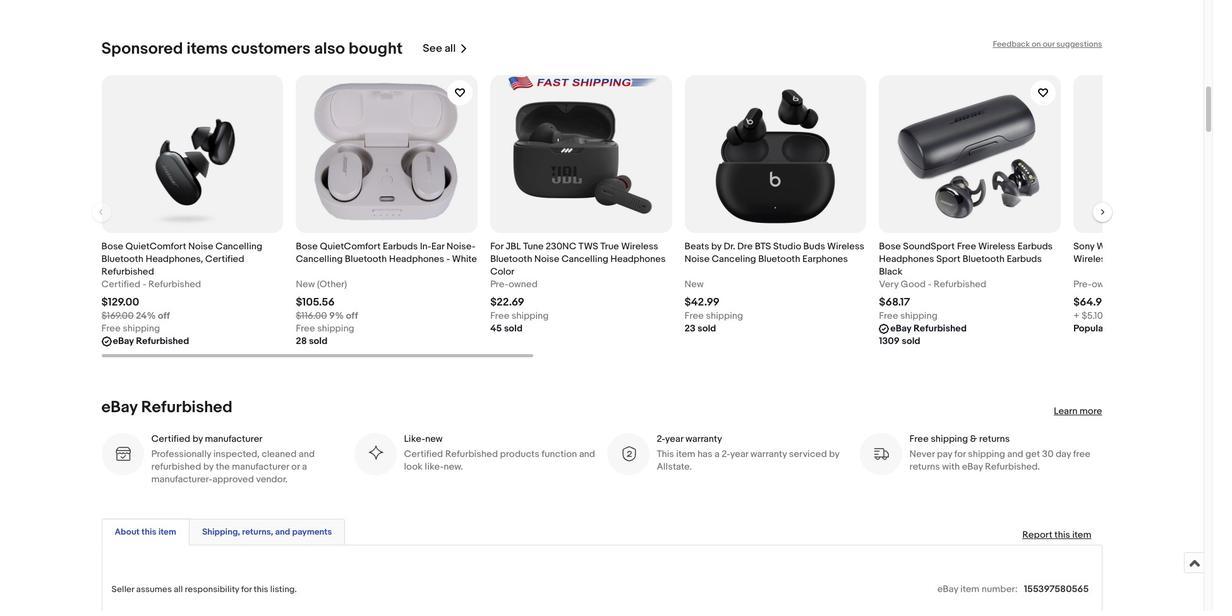 Task type: locate. For each thing, give the bounding box(es) containing it.
with details__icon image left refurbished
[[114, 446, 131, 463]]

year up 'this'
[[665, 433, 683, 445]]

free shipping & returns never pay for shipping and get 30 day free returns with ebay refurbished.
[[910, 433, 1091, 473]]

report
[[1022, 529, 1053, 541]]

ebay refurbished down 24%
[[113, 335, 189, 347]]

off
[[158, 310, 170, 322], [346, 310, 358, 322]]

like-
[[425, 461, 444, 473]]

bluetooth up certified - refurbished text box
[[101, 253, 143, 265]]

noise
[[188, 241, 213, 253], [1158, 241, 1183, 253], [534, 253, 559, 265], [685, 253, 710, 265]]

manufacturer
[[205, 433, 263, 445], [232, 461, 289, 473]]

2 with details__icon image from the left
[[367, 446, 384, 463]]

owned
[[509, 278, 538, 290], [1092, 278, 1121, 290]]

previous price $169.00 24% off text field
[[101, 310, 170, 323]]

24%
[[136, 310, 156, 322]]

0 horizontal spatial headphones
[[389, 253, 444, 265]]

feedback on our suggestions
[[993, 39, 1102, 49]]

bluetooth inside bose quietcomfort noise cancelling bluetooth headphones, certified refurbished certified - refurbished $129.00 $169.00 24% off free shipping
[[101, 253, 143, 265]]

item right about
[[158, 527, 176, 538]]

off right 24%
[[158, 310, 170, 322]]

manufacturer-
[[151, 474, 212, 486]]

with details__icon image left look
[[367, 446, 384, 463]]

refurbished down 24%
[[136, 335, 189, 347]]

quietcomfort up headphones,
[[125, 241, 186, 253]]

1 horizontal spatial -
[[446, 253, 450, 265]]

in-
[[420, 241, 431, 253]]

ebay refurbished up '1309 sold'
[[890, 323, 967, 335]]

bluetooth inside for jbl tune 230nc tws true wireless bluetooth noise cancelling headphones color pre-owned $22.69 free shipping 45 sold
[[490, 253, 532, 265]]

shipping inside new (other) $105.56 $116.00 9% off free shipping 28 sold
[[317, 323, 354, 335]]

- right "good"
[[928, 278, 932, 290]]

1 vertical spatial a
[[302, 461, 307, 473]]

1 bose from the left
[[101, 241, 123, 253]]

Popular text field
[[1074, 323, 1107, 335]]

quietcomfort for bose quietcomfort earbuds in-ear noise- cancelling bluetooth headphones - white
[[320, 241, 381, 253]]

1 horizontal spatial bose
[[296, 241, 318, 253]]

1 vertical spatial warranty
[[751, 448, 787, 460]]

0 vertical spatial a
[[715, 448, 720, 460]]

and right function
[[579, 448, 595, 460]]

2 bluetooth from the left
[[345, 253, 387, 265]]

owned inside pre-owned $64.99 + $5.10 shipping popular
[[1092, 278, 1121, 290]]

1 horizontal spatial for
[[955, 448, 966, 460]]

2 horizontal spatial this
[[1055, 529, 1070, 541]]

certified right headphones,
[[205, 253, 244, 265]]

2 new from the left
[[685, 278, 704, 290]]

pre-
[[490, 278, 509, 290], [1074, 278, 1092, 290]]

1 horizontal spatial all
[[445, 42, 456, 55]]

ebay refurbished text field down 24%
[[113, 335, 189, 348]]

2 horizontal spatial wireless
[[978, 241, 1016, 253]]

bluetooth for bose quietcomfort earbuds in-ear noise- cancelling bluetooth headphones - white
[[345, 253, 387, 265]]

&
[[970, 433, 977, 445]]

4 bluetooth from the left
[[758, 253, 800, 265]]

noise down beats
[[685, 253, 710, 265]]

shipping right $5.10
[[1105, 310, 1143, 322]]

wireless inside bose soundsport free wireless earbuds headphones sport bluetooth earbuds black very good - refurbished $68.17 free shipping
[[978, 241, 1016, 253]]

1 horizontal spatial warranty
[[751, 448, 787, 460]]

warranty
[[686, 433, 722, 445], [751, 448, 787, 460]]

returns right & on the bottom of the page
[[979, 433, 1010, 445]]

ebay inside 'free shipping & returns never pay for shipping and get 30 day free returns with ebay refurbished.'
[[962, 461, 983, 473]]

owned inside for jbl tune 230nc tws true wireless bluetooth noise cancelling headphones color pre-owned $22.69 free shipping 45 sold
[[509, 278, 538, 290]]

cleaned
[[262, 448, 297, 460]]

bluetooth inside bose soundsport free wireless earbuds headphones sport bluetooth earbuds black very good - refurbished $68.17 free shipping
[[963, 253, 1005, 265]]

certified inside like-new certified refurbished products function and look like-new.
[[404, 448, 443, 460]]

tune
[[523, 241, 544, 253]]

this for about
[[142, 527, 156, 538]]

1 owned from the left
[[509, 278, 538, 290]]

free shipping text field down $22.69
[[490, 310, 549, 323]]

tab list
[[101, 517, 1102, 546]]

- inside 'bose quietcomfort earbuds in-ear noise- cancelling bluetooth headphones - white'
[[446, 253, 450, 265]]

1 vertical spatial for
[[241, 584, 252, 595]]

1 vertical spatial 2-
[[722, 448, 730, 460]]

customers
[[231, 39, 311, 59]]

1 vertical spatial year
[[730, 448, 748, 460]]

- for bose quietcomfort earbuds in-ear noise- cancelling bluetooth headphones - white
[[446, 253, 450, 265]]

0 horizontal spatial all
[[174, 584, 183, 595]]

feedback
[[993, 39, 1030, 49]]

2 pre- from the left
[[1074, 278, 1092, 290]]

2 wireless from the left
[[827, 241, 865, 253]]

report this item
[[1022, 529, 1092, 541]]

free up the 23
[[685, 310, 704, 322]]

free up 28 at bottom left
[[296, 323, 315, 335]]

1 horizontal spatial new
[[685, 278, 704, 290]]

free inside 'free shipping & returns never pay for shipping and get 30 day free returns with ebay refurbished.'
[[910, 433, 929, 445]]

a right has
[[715, 448, 720, 460]]

pre- up $64.99
[[1074, 278, 1092, 290]]

1 quietcomfort from the left
[[125, 241, 186, 253]]

this right about
[[142, 527, 156, 538]]

certified up professionally
[[151, 433, 190, 445]]

free inside new (other) $105.56 $116.00 9% off free shipping 28 sold
[[296, 323, 315, 335]]

1 vertical spatial returns
[[910, 461, 940, 473]]

quietcomfort inside bose quietcomfort noise cancelling bluetooth headphones, certified refurbished certified - refurbished $129.00 $169.00 24% off free shipping
[[125, 241, 186, 253]]

0 horizontal spatial new
[[296, 278, 315, 290]]

3 bose from the left
[[879, 241, 901, 253]]

0 horizontal spatial bose
[[101, 241, 123, 253]]

3 wireless from the left
[[978, 241, 1016, 253]]

assumes
[[136, 584, 172, 595]]

0 horizontal spatial cancelling
[[215, 241, 262, 253]]

0 horizontal spatial owned
[[509, 278, 538, 290]]

bluetooth inside 'bose quietcomfort earbuds in-ear noise- cancelling bluetooth headphones - white'
[[345, 253, 387, 265]]

new
[[296, 278, 315, 290], [685, 278, 704, 290]]

black
[[879, 266, 903, 278]]

1 vertical spatial ebay refurbished
[[113, 335, 189, 347]]

2 owned from the left
[[1092, 278, 1121, 290]]

1 horizontal spatial year
[[730, 448, 748, 460]]

shipping down the 9%
[[317, 323, 354, 335]]

listing.
[[270, 584, 297, 595]]

2 off from the left
[[346, 310, 358, 322]]

all right see
[[445, 42, 456, 55]]

bose inside bose soundsport free wireless earbuds headphones sport bluetooth earbuds black very good - refurbished $68.17 free shipping
[[879, 241, 901, 253]]

year
[[665, 433, 683, 445], [730, 448, 748, 460]]

headphones inside 'bose quietcomfort earbuds in-ear noise- cancelling bluetooth headphones - white'
[[389, 253, 444, 265]]

refurbished up new.
[[445, 448, 498, 460]]

certified up look
[[404, 448, 443, 460]]

and right returns,
[[275, 527, 290, 538]]

3 headphones from the left
[[879, 253, 934, 265]]

155397580565
[[1024, 584, 1089, 596]]

$169.00
[[101, 310, 134, 322]]

1 horizontal spatial quietcomfort
[[320, 241, 381, 253]]

sold
[[504, 323, 523, 335], [698, 323, 716, 335], [309, 335, 328, 347], [902, 335, 920, 347]]

1 pre- from the left
[[490, 278, 509, 290]]

previous price $116.00 9% off text field
[[296, 310, 358, 323]]

bluetooth right sport in the top right of the page
[[963, 253, 1005, 265]]

owned up $22.69
[[509, 278, 538, 290]]

ebay refurbished up professionally
[[101, 398, 232, 417]]

very
[[879, 278, 899, 290]]

dr.
[[724, 241, 735, 253]]

off right the 9%
[[346, 310, 358, 322]]

noise-
[[447, 241, 475, 253]]

this left listing.
[[254, 584, 268, 595]]

sold right the 23
[[698, 323, 716, 335]]

our
[[1043, 39, 1055, 49]]

headphones down true
[[611, 253, 666, 265]]

and up refurbished.
[[1007, 448, 1023, 460]]

noise left cance
[[1158, 241, 1183, 253]]

28
[[296, 335, 307, 347]]

3 with details__icon image from the left
[[620, 446, 637, 463]]

0 horizontal spatial returns
[[910, 461, 940, 473]]

ebay refurbished for right the ebay refurbished text field
[[890, 323, 967, 335]]

ebay
[[890, 323, 912, 335], [113, 335, 134, 347], [101, 398, 138, 417], [962, 461, 983, 473], [937, 584, 958, 596]]

pre- inside pre-owned $64.99 + $5.10 shipping popular
[[1074, 278, 1092, 290]]

and inside certified by manufacturer professionally inspected, cleaned and refurbished by the manufacturer or a manufacturer-approved vendor.
[[299, 448, 315, 460]]

and up 'or'
[[299, 448, 315, 460]]

45
[[490, 323, 502, 335]]

4 with details__icon image from the left
[[872, 446, 889, 463]]

all
[[445, 42, 456, 55], [174, 584, 183, 595]]

bose up black
[[879, 241, 901, 253]]

Very Good - Refurbished text field
[[879, 278, 987, 291]]

3 bluetooth from the left
[[490, 253, 532, 265]]

cancelling inside bose quietcomfort noise cancelling bluetooth headphones, certified refurbished certified - refurbished $129.00 $169.00 24% off free shipping
[[215, 241, 262, 253]]

1 headphones from the left
[[389, 253, 444, 265]]

bose
[[101, 241, 123, 253], [296, 241, 318, 253], [879, 241, 901, 253]]

$42.99 text field
[[685, 296, 720, 309]]

quietcomfort inside 'bose quietcomfort earbuds in-ear noise- cancelling bluetooth headphones - white'
[[320, 241, 381, 253]]

refurbished down sport in the top right of the page
[[934, 278, 987, 290]]

manufacturer up inspected,
[[205, 433, 263, 445]]

+ $5.10 shipping text field
[[1074, 310, 1143, 323]]

0 horizontal spatial wireless
[[621, 241, 658, 253]]

shipping down $22.69
[[512, 310, 549, 322]]

refurbished inside bose soundsport free wireless earbuds headphones sport bluetooth earbuds black very good - refurbished $68.17 free shipping
[[934, 278, 987, 290]]

year right has
[[730, 448, 748, 460]]

Pre-owned text field
[[1074, 278, 1121, 291]]

report this item link
[[1016, 523, 1098, 548]]

headphones down in-
[[389, 253, 444, 265]]

day
[[1056, 448, 1071, 460]]

2 horizontal spatial -
[[928, 278, 932, 290]]

sold right 28 at bottom left
[[309, 335, 328, 347]]

2 horizontal spatial headphones
[[879, 253, 934, 265]]

headphones up black
[[879, 253, 934, 265]]

by inside 2-year warranty this item has a 2-year warranty serviced by allstate.
[[829, 448, 840, 460]]

for jbl tune 230nc tws true wireless bluetooth noise cancelling headphones color pre-owned $22.69 free shipping 45 sold
[[490, 241, 666, 335]]

refurbished up '1309 sold'
[[914, 323, 967, 335]]

$64.99 text field
[[1074, 296, 1109, 309]]

1 horizontal spatial headphones
[[611, 253, 666, 265]]

shipping down 24%
[[123, 323, 160, 335]]

for right pay
[[955, 448, 966, 460]]

Free shipping text field
[[490, 310, 549, 323], [685, 310, 743, 323], [101, 323, 160, 335], [296, 323, 354, 335]]

2- up 'this'
[[657, 433, 665, 445]]

by inside beats by dr. dre bts studio buds wireless noise canceling bluetooth earphones
[[711, 241, 722, 253]]

bluetooth down studio
[[758, 253, 800, 265]]

with details__icon image
[[114, 446, 131, 463], [367, 446, 384, 463], [620, 446, 637, 463], [872, 446, 889, 463]]

bluetooth up (other) at the left top
[[345, 253, 387, 265]]

2 headphones from the left
[[611, 253, 666, 265]]

2 bose from the left
[[296, 241, 318, 253]]

by left dr. at the top right
[[711, 241, 722, 253]]

this inside button
[[142, 527, 156, 538]]

45 sold text field
[[490, 323, 523, 335]]

warranty up has
[[686, 433, 722, 445]]

0 vertical spatial warranty
[[686, 433, 722, 445]]

free inside new $42.99 free shipping 23 sold
[[685, 310, 704, 322]]

with details__icon image left 'this'
[[620, 446, 637, 463]]

sold right the 45
[[504, 323, 523, 335]]

returns,
[[242, 527, 273, 538]]

eBay Refurbished text field
[[890, 323, 967, 335], [113, 335, 189, 348]]

a right 'or'
[[302, 461, 307, 473]]

for
[[490, 241, 504, 253]]

with details__icon image for professionally inspected, cleaned and refurbished by the manufacturer or a manufacturer-approved vendor.
[[114, 446, 131, 463]]

this inside "link"
[[1055, 529, 1070, 541]]

sponsored items customers also bought
[[101, 39, 403, 59]]

new $42.99 free shipping 23 sold
[[685, 278, 743, 335]]

sold inside for jbl tune 230nc tws true wireless bluetooth noise cancelling headphones color pre-owned $22.69 free shipping 45 sold
[[504, 323, 523, 335]]

1 horizontal spatial owned
[[1092, 278, 1121, 290]]

1 off from the left
[[158, 310, 170, 322]]

shipping,
[[202, 527, 240, 538]]

manufacturer up vendor.
[[232, 461, 289, 473]]

with details__icon image left never
[[872, 446, 889, 463]]

approved
[[212, 474, 254, 486]]

pre- down color
[[490, 278, 509, 290]]

1 horizontal spatial wireless
[[827, 241, 865, 253]]

quietcomfort
[[125, 241, 186, 253], [320, 241, 381, 253]]

by up professionally
[[192, 433, 203, 445]]

0 horizontal spatial 2-
[[657, 433, 665, 445]]

wf-
[[1097, 241, 1114, 253]]

23
[[685, 323, 696, 335]]

See all text field
[[423, 42, 456, 55]]

noise inside sony wf-1000xm4 noise cance
[[1158, 241, 1183, 253]]

2 horizontal spatial cancelling
[[562, 253, 608, 265]]

shipping down $68.17
[[900, 310, 938, 322]]

owned up the $64.99 text box at the right
[[1092, 278, 1121, 290]]

new inside new $42.99 free shipping 23 sold
[[685, 278, 704, 290]]

1 horizontal spatial off
[[346, 310, 358, 322]]

noise up headphones,
[[188, 241, 213, 253]]

this right report
[[1055, 529, 1070, 541]]

cance
[[1185, 241, 1213, 253]]

free
[[1073, 448, 1091, 460]]

bose for $68.17
[[879, 241, 901, 253]]

noise down tune at the top of page
[[534, 253, 559, 265]]

new up $105.56
[[296, 278, 315, 290]]

new inside new (other) $105.56 $116.00 9% off free shipping 28 sold
[[296, 278, 315, 290]]

earbuds
[[383, 241, 418, 253], [1018, 241, 1053, 253], [1007, 253, 1042, 265]]

ebay refurbished text field down $68.17
[[890, 323, 967, 335]]

a
[[715, 448, 720, 460], [302, 461, 307, 473]]

1 bluetooth from the left
[[101, 253, 143, 265]]

headphones
[[389, 253, 444, 265], [611, 253, 666, 265], [879, 253, 934, 265]]

- inside bose quietcomfort noise cancelling bluetooth headphones, certified refurbished certified - refurbished $129.00 $169.00 24% off free shipping
[[143, 278, 146, 290]]

0 horizontal spatial pre-
[[490, 278, 509, 290]]

- up 24%
[[143, 278, 146, 290]]

cancelling inside for jbl tune 230nc tws true wireless bluetooth noise cancelling headphones color pre-owned $22.69 free shipping 45 sold
[[562, 253, 608, 265]]

1 with details__icon image from the left
[[114, 446, 131, 463]]

canceling
[[712, 253, 756, 265]]

0 horizontal spatial for
[[241, 584, 252, 595]]

-
[[446, 253, 450, 265], [143, 278, 146, 290], [928, 278, 932, 290]]

1000xm4
[[1114, 241, 1155, 253]]

2 quietcomfort from the left
[[320, 241, 381, 253]]

free down $169.00
[[101, 323, 121, 335]]

1 horizontal spatial a
[[715, 448, 720, 460]]

new for $42.99
[[685, 278, 704, 290]]

payments
[[292, 527, 332, 538]]

for inside 'free shipping & returns never pay for shipping and get 30 day free returns with ebay refurbished.'
[[955, 448, 966, 460]]

2- right has
[[722, 448, 730, 460]]

2 horizontal spatial bose
[[879, 241, 901, 253]]

shipping, returns, and payments button
[[202, 526, 332, 538]]

0 horizontal spatial off
[[158, 310, 170, 322]]

0 vertical spatial year
[[665, 433, 683, 445]]

bluetooth for bose soundsport free wireless earbuds headphones sport bluetooth earbuds black very good - refurbished $68.17 free shipping
[[963, 253, 1005, 265]]

quietcomfort up (other) at the left top
[[320, 241, 381, 253]]

has
[[698, 448, 713, 460]]

0 horizontal spatial this
[[142, 527, 156, 538]]

1 new from the left
[[296, 278, 315, 290]]

bose up certified - refurbished text box
[[101, 241, 123, 253]]

0 horizontal spatial a
[[302, 461, 307, 473]]

0 vertical spatial manufacturer
[[205, 433, 263, 445]]

for right the responsibility
[[241, 584, 252, 595]]

bose up "new (other)" text box in the top of the page
[[296, 241, 318, 253]]

9%
[[329, 310, 344, 322]]

item up allstate.
[[676, 448, 695, 460]]

- left white
[[446, 253, 450, 265]]

0 vertical spatial for
[[955, 448, 966, 460]]

item inside report this item "link"
[[1072, 529, 1092, 541]]

0 vertical spatial all
[[445, 42, 456, 55]]

free up the 45
[[490, 310, 509, 322]]

refurbished.
[[985, 461, 1040, 473]]

ebay refurbished
[[890, 323, 967, 335], [113, 335, 189, 347], [101, 398, 232, 417]]

5 bluetooth from the left
[[963, 253, 1005, 265]]

1 horizontal spatial cancelling
[[296, 253, 343, 265]]

returns down never
[[910, 461, 940, 473]]

230nc
[[546, 241, 576, 253]]

refurbished up certified - refurbished text box
[[101, 266, 154, 278]]

with details__icon image for certified refurbished products function and look like-new.
[[367, 446, 384, 463]]

earphones
[[803, 253, 848, 265]]

0 horizontal spatial quietcomfort
[[125, 241, 186, 253]]

get
[[1026, 448, 1040, 460]]

tws
[[578, 241, 598, 253]]

all right assumes
[[174, 584, 183, 595]]

bluetooth down the jbl
[[490, 253, 532, 265]]

1 horizontal spatial ebay refurbished text field
[[890, 323, 967, 335]]

new up $42.99
[[685, 278, 704, 290]]

bose inside bose quietcomfort noise cancelling bluetooth headphones, certified refurbished certified - refurbished $129.00 $169.00 24% off free shipping
[[101, 241, 123, 253]]

0 horizontal spatial -
[[143, 278, 146, 290]]

allstate.
[[657, 461, 692, 473]]

shipping down & on the bottom of the page
[[968, 448, 1005, 460]]

item right report
[[1072, 529, 1092, 541]]

0 vertical spatial returns
[[979, 433, 1010, 445]]

sold right 1309
[[902, 335, 920, 347]]

free up never
[[910, 433, 929, 445]]

1 wireless from the left
[[621, 241, 658, 253]]

0 vertical spatial ebay refurbished
[[890, 323, 967, 335]]

by right serviced
[[829, 448, 840, 460]]

1 horizontal spatial pre-
[[1074, 278, 1092, 290]]

shipping down $42.99
[[706, 310, 743, 322]]



Task type: vqa. For each thing, say whether or not it's contained in the screenshot.
the leftmost [NEW
no



Task type: describe. For each thing, give the bounding box(es) containing it.
headphones,
[[146, 253, 203, 265]]

free shipping text field down $169.00
[[101, 323, 160, 335]]

feedback on our suggestions link
[[993, 39, 1102, 49]]

New text field
[[685, 278, 704, 291]]

28 sold text field
[[296, 335, 328, 348]]

Free shipping text field
[[879, 310, 938, 323]]

free up sport in the top right of the page
[[957, 241, 976, 253]]

and inside 'free shipping & returns never pay for shipping and get 30 day free returns with ebay refurbished.'
[[1007, 448, 1023, 460]]

1309
[[879, 335, 900, 347]]

$5.10
[[1082, 310, 1103, 322]]

refurbished
[[151, 461, 201, 473]]

white
[[452, 253, 477, 265]]

learn
[[1054, 405, 1078, 417]]

shipping inside bose quietcomfort noise cancelling bluetooth headphones, certified refurbished certified - refurbished $129.00 $169.00 24% off free shipping
[[123, 323, 160, 335]]

1 vertical spatial all
[[174, 584, 183, 595]]

see
[[423, 42, 442, 55]]

dre
[[737, 241, 753, 253]]

wireless inside beats by dr. dre bts studio buds wireless noise canceling bluetooth earphones
[[827, 241, 865, 253]]

sport
[[936, 253, 961, 265]]

by left "the"
[[203, 461, 214, 473]]

sponsored
[[101, 39, 183, 59]]

free inside bose quietcomfort noise cancelling bluetooth headphones, certified refurbished certified - refurbished $129.00 $169.00 24% off free shipping
[[101, 323, 121, 335]]

sold inside new $42.99 free shipping 23 sold
[[698, 323, 716, 335]]

free inside for jbl tune 230nc tws true wireless bluetooth noise cancelling headphones color pre-owned $22.69 free shipping 45 sold
[[490, 310, 509, 322]]

learn more link
[[1054, 405, 1102, 418]]

professionally
[[151, 448, 211, 460]]

shipping inside new $42.99 free shipping 23 sold
[[706, 310, 743, 322]]

$129.00
[[101, 296, 139, 309]]

$68.17
[[879, 296, 910, 309]]

1 horizontal spatial returns
[[979, 433, 1010, 445]]

good
[[901, 278, 926, 290]]

serviced
[[789, 448, 827, 460]]

see all link
[[423, 39, 469, 59]]

0 horizontal spatial warranty
[[686, 433, 722, 445]]

about
[[115, 527, 140, 538]]

$22.69
[[490, 296, 525, 309]]

about this item
[[115, 527, 176, 538]]

$68.17 text field
[[879, 296, 910, 309]]

23 sold text field
[[685, 323, 716, 335]]

$105.56
[[296, 296, 335, 309]]

responsibility
[[185, 584, 239, 595]]

1 vertical spatial manufacturer
[[232, 461, 289, 473]]

refurbished up professionally
[[141, 398, 232, 417]]

buds
[[804, 241, 825, 253]]

like-
[[404, 433, 425, 445]]

about this item button
[[115, 526, 176, 538]]

ebay refurbished for leftmost the ebay refurbished text field
[[113, 335, 189, 347]]

pre- inside for jbl tune 230nc tws true wireless bluetooth noise cancelling headphones color pre-owned $22.69 free shipping 45 sold
[[490, 278, 509, 290]]

wireless inside for jbl tune 230nc tws true wireless bluetooth noise cancelling headphones color pre-owned $22.69 free shipping 45 sold
[[621, 241, 658, 253]]

sony
[[1074, 241, 1095, 253]]

shipping up pay
[[931, 433, 968, 445]]

beats
[[685, 241, 709, 253]]

bose for $129.00
[[101, 241, 123, 253]]

number:
[[982, 584, 1018, 596]]

quietcomfort for bose quietcomfort noise cancelling bluetooth headphones, certified refurbished certified - refurbished $129.00 $169.00 24% off free shipping
[[125, 241, 186, 253]]

certified up $129.00 text field
[[101, 278, 140, 290]]

free down $68.17 text field
[[879, 310, 898, 322]]

tab list containing about this item
[[101, 517, 1102, 546]]

item inside 2-year warranty this item has a 2-year warranty serviced by allstate.
[[676, 448, 695, 460]]

2-year warranty this item has a 2-year warranty serviced by allstate.
[[657, 433, 840, 473]]

inspected,
[[213, 448, 260, 460]]

products
[[500, 448, 540, 460]]

learn more
[[1054, 405, 1102, 417]]

free shipping text field down $42.99
[[685, 310, 743, 323]]

$105.56 text field
[[296, 296, 335, 309]]

more
[[1080, 405, 1102, 417]]

new
[[425, 433, 443, 445]]

new.
[[444, 461, 463, 473]]

on
[[1032, 39, 1041, 49]]

0 vertical spatial 2-
[[657, 433, 665, 445]]

1309 sold
[[879, 335, 920, 347]]

noise inside bose quietcomfort noise cancelling bluetooth headphones, certified refurbished certified - refurbished $129.00 $169.00 24% off free shipping
[[188, 241, 213, 253]]

soundsport
[[903, 241, 955, 253]]

this for report
[[1055, 529, 1070, 541]]

bluetooth for for jbl tune 230nc tws true wireless bluetooth noise cancelling headphones color pre-owned $22.69 free shipping 45 sold
[[490, 253, 532, 265]]

1 horizontal spatial 2-
[[722, 448, 730, 460]]

$64.99
[[1074, 296, 1109, 309]]

0 horizontal spatial year
[[665, 433, 683, 445]]

headphones inside for jbl tune 230nc tws true wireless bluetooth noise cancelling headphones color pre-owned $22.69 free shipping 45 sold
[[611, 253, 666, 265]]

New (Other) text field
[[296, 278, 347, 291]]

shipping inside for jbl tune 230nc tws true wireless bluetooth noise cancelling headphones color pre-owned $22.69 free shipping 45 sold
[[512, 310, 549, 322]]

0 horizontal spatial ebay refurbished text field
[[113, 335, 189, 348]]

1309 sold text field
[[879, 335, 920, 348]]

studio
[[773, 241, 801, 253]]

beats by dr. dre bts studio buds wireless noise canceling bluetooth earphones
[[685, 241, 865, 265]]

item inside about this item button
[[158, 527, 176, 538]]

$116.00
[[296, 310, 327, 322]]

1 horizontal spatial this
[[254, 584, 268, 595]]

with details__icon image for never pay for shipping and get 30 day free returns with ebay refurbished.
[[872, 446, 889, 463]]

- inside bose soundsport free wireless earbuds headphones sport bluetooth earbuds black very good - refurbished $68.17 free shipping
[[928, 278, 932, 290]]

Pre-owned text field
[[490, 278, 538, 291]]

bose quietcomfort earbuds in-ear noise- cancelling bluetooth headphones - white
[[296, 241, 477, 265]]

with details__icon image for this item has a 2-year warranty serviced by allstate.
[[620, 446, 637, 463]]

a inside certified by manufacturer professionally inspected, cleaned and refurbished by the manufacturer or a manufacturer-approved vendor.
[[302, 461, 307, 473]]

certified inside certified by manufacturer professionally inspected, cleaned and refurbished by the manufacturer or a manufacturer-approved vendor.
[[151, 433, 190, 445]]

refurbished inside like-new certified refurbished products function and look like-new.
[[445, 448, 498, 460]]

new for (other)
[[296, 278, 315, 290]]

free shipping text field down the 9%
[[296, 323, 354, 335]]

items
[[187, 39, 228, 59]]

- for bose quietcomfort noise cancelling bluetooth headphones, certified refurbished certified - refurbished $129.00 $169.00 24% off free shipping
[[143, 278, 146, 290]]

shipping inside bose soundsport free wireless earbuds headphones sport bluetooth earbuds black very good - refurbished $68.17 free shipping
[[900, 310, 938, 322]]

earbuds inside 'bose quietcomfort earbuds in-ear noise- cancelling bluetooth headphones - white'
[[383, 241, 418, 253]]

$22.69 text field
[[490, 296, 525, 309]]

noise inside beats by dr. dre bts studio buds wireless noise canceling bluetooth earphones
[[685, 253, 710, 265]]

never
[[910, 448, 935, 460]]

headphones inside bose soundsport free wireless earbuds headphones sport bluetooth earbuds black very good - refurbished $68.17 free shipping
[[879, 253, 934, 265]]

+
[[1074, 310, 1080, 322]]

suggestions
[[1057, 39, 1102, 49]]

and inside button
[[275, 527, 290, 538]]

shipping, returns, and payments
[[202, 527, 332, 538]]

and inside like-new certified refurbished products function and look like-new.
[[579, 448, 595, 460]]

popular
[[1074, 323, 1107, 335]]

see all
[[423, 42, 456, 55]]

all inside see all link
[[445, 42, 456, 55]]

certified by manufacturer professionally inspected, cleaned and refurbished by the manufacturer or a manufacturer-approved vendor.
[[151, 433, 315, 486]]

cancelling inside 'bose quietcomfort earbuds in-ear noise- cancelling bluetooth headphones - white'
[[296, 253, 343, 265]]

seller assumes all responsibility for this listing.
[[112, 584, 297, 595]]

noise inside for jbl tune 230nc tws true wireless bluetooth noise cancelling headphones color pre-owned $22.69 free shipping 45 sold
[[534, 253, 559, 265]]

this
[[657, 448, 674, 460]]

refurbished down headphones,
[[148, 278, 201, 290]]

item left number:
[[960, 584, 980, 596]]

look
[[404, 461, 423, 473]]

bose inside 'bose quietcomfort earbuds in-ear noise- cancelling bluetooth headphones - white'
[[296, 241, 318, 253]]

bluetooth inside beats by dr. dre bts studio buds wireless noise canceling bluetooth earphones
[[758, 253, 800, 265]]

bose quietcomfort noise cancelling bluetooth headphones, certified refurbished certified - refurbished $129.00 $169.00 24% off free shipping
[[101, 241, 262, 335]]

(other)
[[317, 278, 347, 290]]

bought
[[349, 39, 403, 59]]

vendor.
[[256, 474, 288, 486]]

sold inside text box
[[902, 335, 920, 347]]

true
[[600, 241, 619, 253]]

pay
[[937, 448, 952, 460]]

a inside 2-year warranty this item has a 2-year warranty serviced by allstate.
[[715, 448, 720, 460]]

shipping inside pre-owned $64.99 + $5.10 shipping popular
[[1105, 310, 1143, 322]]

jbl
[[506, 241, 521, 253]]

sold inside new (other) $105.56 $116.00 9% off free shipping 28 sold
[[309, 335, 328, 347]]

Certified - Refurbished text field
[[101, 278, 201, 291]]

also
[[314, 39, 345, 59]]

off inside new (other) $105.56 $116.00 9% off free shipping 28 sold
[[346, 310, 358, 322]]

seller
[[112, 584, 134, 595]]

2 vertical spatial ebay refurbished
[[101, 398, 232, 417]]

new (other) $105.56 $116.00 9% off free shipping 28 sold
[[296, 278, 358, 347]]

off inside bose quietcomfort noise cancelling bluetooth headphones, certified refurbished certified - refurbished $129.00 $169.00 24% off free shipping
[[158, 310, 170, 322]]

ebay item number: 155397580565
[[937, 584, 1089, 596]]

ear
[[431, 241, 444, 253]]

color
[[490, 266, 514, 278]]

$129.00 text field
[[101, 296, 139, 309]]

sony wf-1000xm4 noise cance
[[1074, 241, 1213, 265]]



